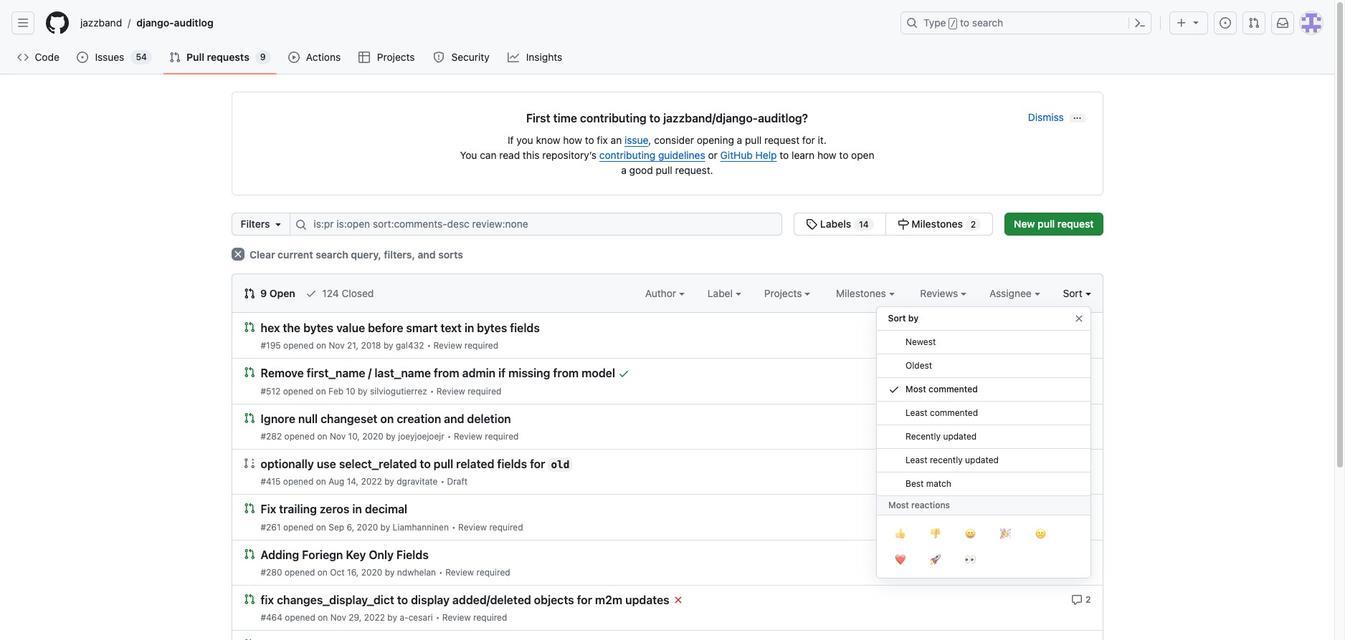 Task type: vqa. For each thing, say whether or not it's contained in the screenshot.
Milestones inside Issue "element"
yes



Task type: describe. For each thing, give the bounding box(es) containing it.
milestones for milestones
[[836, 288, 889, 300]]

review required link down fix changes_display_dict to display added/deleted objects for m2m updates link
[[442, 613, 507, 624]]

new
[[1014, 218, 1035, 230]]

recently
[[930, 455, 962, 466]]

• inside "optionally use select_related to pull related fields for old #415             opened on aug 14, 2022 by dgravitate • draft"
[[441, 477, 445, 488]]

this
[[523, 149, 540, 161]]

🎉 link
[[988, 522, 1023, 548]]

14
[[859, 219, 869, 230]]

if you know how to fix an issue ,           consider opening a pull request for it.
[[508, 134, 827, 146]]

projects button
[[764, 286, 810, 301]]

fields inside "optionally use select_related to pull related fields for old #415             opened on aug 14, 2022 by dgravitate • draft"
[[497, 458, 527, 471]]

1 link for fix trailing zeros in decimal
[[935, 503, 953, 516]]

most commented link
[[877, 379, 1090, 402]]

insights
[[526, 51, 562, 63]]

pull inside to learn how to open a good pull request.
[[656, 164, 672, 176]]

code image
[[17, 52, 29, 63]]

9 open
[[258, 288, 295, 300]]

0 vertical spatial a
[[737, 134, 742, 146]]

2 inside milestones 2
[[971, 219, 976, 230]]

issue opened image
[[1220, 17, 1231, 29]]

open pull request element for hex the bytes value before smart text in bytes fields
[[243, 321, 255, 333]]

least for least commented
[[905, 408, 927, 419]]

issue element
[[794, 213, 993, 236]]

it.
[[818, 134, 827, 146]]

gal432 link
[[396, 341, 424, 352]]

3 link
[[1071, 412, 1091, 424]]

django-
[[136, 16, 174, 29]]

or
[[708, 149, 718, 161]]

changeset
[[321, 413, 377, 426]]

a inside to learn how to open a good pull request.
[[621, 164, 627, 176]]

adding foriegn key only fields link
[[261, 549, 429, 562]]

oldest link
[[877, 355, 1090, 379]]

on down the changes_display_dict
[[318, 613, 328, 624]]

sorts
[[438, 249, 463, 261]]

label
[[708, 288, 735, 300]]

issue opened image for fix trailing zeros in decimal
[[935, 504, 946, 516]]

to right type
[[960, 16, 969, 29]]

silviogutierrez
[[370, 386, 427, 397]]

gal432
[[396, 341, 424, 352]]

author button
[[645, 286, 685, 301]]

open pull request image for remove first_name / last_name from admin if missing from model
[[243, 367, 255, 379]]

least recently updated
[[905, 455, 998, 466]]

😄 link
[[953, 522, 988, 548]]

dgravitate link
[[397, 477, 438, 488]]

by inside hex the bytes value before smart text in bytes fields #195             opened on nov 21, 2018 by gal432 • review required
[[384, 341, 393, 352]]

recently updated
[[905, 432, 976, 442]]

🎉
[[1000, 527, 1011, 541]]

least for least recently updated
[[905, 455, 927, 466]]

zeros
[[320, 504, 349, 517]]

required inside adding foriegn key only fields #280             opened on oct 16, 2020 by ndwhelan • review required
[[476, 568, 510, 579]]

labels 14
[[818, 218, 869, 230]]

ignore null changeset on creation and deletion link
[[261, 413, 511, 426]]

least recently updated link
[[877, 450, 1090, 473]]

4 2 link from the top
[[1071, 594, 1091, 607]]

recently
[[905, 432, 940, 442]]

an
[[611, 134, 622, 146]]

review down fix changes_display_dict to display added/deleted objects for m2m updates link
[[442, 613, 471, 624]]

opened inside "ignore null changeset on creation and deletion #282             opened on nov 10, 2020 by joeyjoejoejr • review required"
[[284, 432, 315, 442]]

pull right new
[[1038, 218, 1055, 230]]

can
[[480, 149, 497, 161]]

code
[[35, 51, 59, 63]]

guidelines
[[658, 149, 705, 161]]

2 vertical spatial for
[[577, 595, 592, 607]]

deletion
[[467, 413, 511, 426]]

1 vertical spatial contributing
[[599, 149, 655, 161]]

to up a- on the left of page
[[397, 595, 408, 607]]

review required link for fields
[[445, 568, 510, 579]]

/ for type
[[951, 19, 956, 29]]

fields inside hex the bytes value before smart text in bytes fields #195             opened on nov 21, 2018 by gal432 • review required
[[510, 322, 540, 335]]

open pull request image for ignore null changeset on creation and deletion
[[243, 413, 255, 424]]

milestones button
[[836, 286, 895, 301]]

opened right #464
[[285, 613, 315, 624]]

added/deleted
[[452, 595, 531, 607]]

#195
[[261, 341, 281, 352]]

contributing guidelines link
[[599, 149, 705, 161]]

most commented
[[905, 384, 977, 395]]

hex the bytes value before smart text in bytes fields #195             opened on nov 21, 2018 by gal432 • review required
[[261, 322, 540, 352]]

open pull request element for fix trailing zeros in decimal
[[243, 503, 255, 515]]

pull
[[186, 51, 204, 63]]

requests
[[207, 51, 249, 63]]

auditlog
[[174, 16, 213, 29]]

sort for sort
[[1063, 288, 1082, 300]]

2 vertical spatial nov
[[330, 613, 346, 624]]

display
[[411, 595, 450, 607]]

👍 link
[[882, 522, 917, 548]]

most for most reactions
[[888, 500, 909, 511]]

1 from from the left
[[434, 368, 459, 380]]

opened inside "optionally use select_related to pull related fields for old #415             opened on aug 14, 2022 by dgravitate • draft"
[[283, 477, 314, 488]]

4
[[1085, 368, 1091, 379]]

first
[[526, 112, 550, 125]]

key
[[346, 549, 366, 562]]

value
[[336, 322, 365, 335]]

#464             opened on nov 29, 2022 by a-cesari • review required
[[261, 613, 507, 624]]

required inside fix trailing zeros in decimal #261             opened on sep 6, 2020 by liamhanninen • review required
[[489, 522, 523, 533]]

hex
[[261, 322, 280, 335]]

draft pull request image
[[243, 458, 255, 470]]

#282
[[261, 432, 282, 442]]

8 / 8 checks ok image
[[618, 368, 629, 380]]

fix trailing zeros in decimal link
[[261, 504, 407, 517]]

❤️
[[894, 553, 905, 567]]

git pull request image for issue opened icon
[[1248, 17, 1260, 29]]

ignore null changeset on creation and deletion #282             opened on nov 10, 2020 by joeyjoejoejr • review required
[[261, 413, 519, 442]]

#512
[[261, 386, 281, 397]]

best match
[[905, 479, 951, 490]]

review required link down admin
[[437, 386, 501, 397]]

0 vertical spatial request
[[764, 134, 800, 146]]

check image
[[305, 288, 317, 300]]

you
[[460, 149, 477, 161]]

👎
[[930, 527, 940, 541]]

review inside fix trailing zeros in decimal #261             opened on sep 6, 2020 by liamhanninen • review required
[[458, 522, 487, 533]]

objects
[[534, 595, 574, 607]]

required down admin
[[468, 386, 501, 397]]

in inside fix trailing zeros in decimal #261             opened on sep 6, 2020 by liamhanninen • review required
[[352, 504, 362, 517]]

check image
[[888, 384, 899, 396]]

new pull request
[[1014, 218, 1094, 230]]

nov inside hex the bytes value before smart text in bytes fields #195             opened on nov 21, 2018 by gal432 • review required
[[329, 341, 345, 352]]

on down null
[[317, 432, 327, 442]]

filters
[[241, 218, 270, 230]]

search image
[[296, 219, 307, 231]]

2020 inside "ignore null changeset on creation and deletion #282             opened on nov 10, 2020 by joeyjoejoejr • review required"
[[362, 432, 383, 442]]

current
[[278, 249, 313, 261]]

• inside hex the bytes value before smart text in bytes fields #195             opened on nov 21, 2018 by gal432 • review required
[[427, 341, 431, 352]]

you can read this repository's contributing guidelines or github help
[[460, 149, 777, 161]]

fields
[[396, 549, 429, 562]]

clear current search query, filters, and sorts
[[247, 249, 463, 261]]

by left a- on the left of page
[[387, 613, 397, 624]]

pull up 'github help' link
[[745, 134, 762, 146]]

to up ,
[[649, 112, 660, 125]]

closed
[[342, 288, 374, 300]]

fix changes_display_dict to display added/deleted objects for m2m updates
[[261, 595, 670, 607]]

new pull request link
[[1005, 213, 1103, 236]]

on inside adding foriegn key only fields #280             opened on oct 16, 2020 by ndwhelan • review required
[[317, 568, 328, 579]]

most reactions
[[888, 500, 950, 511]]

first time contributing to jazzband/django-auditlog?
[[526, 112, 808, 125]]

open pull request image for adding foriegn key only fields
[[243, 549, 255, 560]]

actions
[[306, 51, 341, 63]]

ndwhelan link
[[397, 568, 436, 579]]

0 vertical spatial issue opened image
[[77, 52, 88, 63]]

0 vertical spatial contributing
[[580, 112, 647, 125]]

if
[[498, 368, 506, 380]]

author
[[645, 288, 679, 300]]

0 horizontal spatial projects
[[377, 51, 415, 63]]

least commented
[[905, 408, 978, 419]]

• inside fix trailing zeros in decimal #261             opened on sep 6, 2020 by liamhanninen • review required
[[452, 522, 456, 533]]

by inside fix trailing zeros in decimal #261             opened on sep 6, 2020 by liamhanninen • review required
[[380, 522, 390, 533]]

first_name
[[307, 368, 365, 380]]

1 vertical spatial search
[[316, 249, 348, 261]]

null
[[298, 413, 318, 426]]

Search all issues text field
[[290, 213, 782, 236]]

opened down remove
[[283, 386, 313, 397]]

homepage image
[[46, 11, 69, 34]]

124
[[322, 288, 339, 300]]

review required link for decimal
[[458, 522, 523, 533]]

9 for 9 open
[[260, 288, 267, 300]]

sep
[[329, 522, 344, 533]]

milestone image
[[897, 219, 909, 230]]

jazzband / django-auditlog
[[80, 16, 213, 29]]

silviogutierrez link
[[370, 386, 427, 397]]

2 link for fields
[[1071, 548, 1091, 560]]



Task type: locate. For each thing, give the bounding box(es) containing it.
opened down null
[[284, 432, 315, 442]]

dgravitate
[[397, 477, 438, 488]]

open pull request image for hex the bytes value before smart text in bytes fields
[[243, 322, 255, 333]]

issue link
[[625, 134, 648, 146]]

on inside fix trailing zeros in decimal #261             opened on sep 6, 2020 by liamhanninen • review required
[[316, 522, 326, 533]]

review required link
[[433, 341, 498, 352], [437, 386, 501, 397], [454, 432, 519, 442], [458, 522, 523, 533], [445, 568, 510, 579], [442, 613, 507, 624]]

1 link down match
[[935, 503, 953, 516]]

0 vertical spatial nov
[[329, 341, 345, 352]]

fix up #464
[[261, 595, 274, 607]]

feb
[[328, 386, 344, 397]]

2 open pull request element from the top
[[243, 367, 255, 379]]

1 bytes from the left
[[303, 322, 333, 335]]

1 1 link from the top
[[935, 367, 953, 380]]

3 open pull request image from the top
[[243, 549, 255, 560]]

1 for fix trailing zeros in decimal
[[949, 504, 953, 515]]

1 vertical spatial sort
[[888, 313, 906, 324]]

pull requests
[[186, 51, 249, 63]]

2 vertical spatial 2020
[[361, 568, 382, 579]]

opened down the
[[283, 341, 314, 352]]

review down text on the bottom of the page
[[433, 341, 462, 352]]

• right cesari
[[436, 613, 440, 624]]

and for filters,
[[418, 249, 436, 261]]

2 open pull request image from the top
[[243, 413, 255, 424]]

sort up newest
[[888, 313, 906, 324]]

1 vertical spatial most
[[888, 500, 909, 511]]

1 vertical spatial updated
[[965, 455, 998, 466]]

0 horizontal spatial milestones
[[836, 288, 889, 300]]

0 vertical spatial and
[[418, 249, 436, 261]]

0 vertical spatial fix
[[597, 134, 608, 146]]

1 horizontal spatial sort
[[1063, 288, 1082, 300]]

0 horizontal spatial and
[[418, 249, 436, 261]]

2022 right '29,' at the left of page
[[364, 613, 385, 624]]

0 vertical spatial for
[[802, 134, 815, 146]]

0 vertical spatial commented
[[928, 384, 977, 395]]

1 open pull request image from the top
[[243, 367, 255, 379]]

by down ignore null changeset on creation and deletion link
[[386, 432, 396, 442]]

1 link up most commented on the right bottom of the page
[[935, 367, 953, 380]]

• down remove first_name / last_name from admin if missing from model
[[430, 386, 434, 397]]

if
[[508, 134, 514, 146]]

1 vertical spatial issue opened image
[[935, 368, 946, 380]]

sort inside menu
[[888, 313, 906, 324]]

nov inside "ignore null changeset on creation and deletion #282             opened on nov 10, 2020 by joeyjoejoejr • review required"
[[330, 432, 346, 442]]

for inside "optionally use select_related to pull related fields for old #415             opened on aug 14, 2022 by dgravitate • draft"
[[530, 458, 545, 471]]

open
[[269, 288, 295, 300]]

1 horizontal spatial a
[[737, 134, 742, 146]]

1 horizontal spatial how
[[817, 149, 836, 161]]

updated
[[943, 432, 976, 442], [965, 455, 998, 466]]

• down smart on the bottom of the page
[[427, 341, 431, 352]]

1 horizontal spatial git pull request image
[[1248, 17, 1260, 29]]

• right joeyjoejoejr link
[[447, 432, 451, 442]]

0 vertical spatial in
[[464, 322, 474, 335]]

oldest
[[905, 361, 932, 371]]

1 horizontal spatial for
[[577, 595, 592, 607]]

to right the help
[[780, 149, 789, 161]]

• left the draft link
[[441, 477, 445, 488]]

notifications image
[[1277, 17, 1288, 29]]

required up admin
[[464, 341, 498, 352]]

contributing down issue
[[599, 149, 655, 161]]

1
[[949, 368, 953, 379], [949, 504, 953, 515]]

request right new
[[1057, 218, 1094, 230]]

in up the 6,
[[352, 504, 362, 517]]

aug
[[329, 477, 344, 488]]

sort up close menu image
[[1063, 288, 1082, 300]]

2 link
[[1071, 457, 1091, 470], [1071, 503, 1091, 516], [1071, 548, 1091, 560], [1071, 594, 1091, 607]]

2 vertical spatial comment image
[[1071, 595, 1083, 607]]

open pull request image left "hex"
[[243, 322, 255, 333]]

opened down adding
[[285, 568, 315, 579]]

fix left an
[[597, 134, 608, 146]]

0 horizontal spatial request
[[764, 134, 800, 146]]

issue opened image up '👎'
[[935, 504, 946, 516]]

1 open pull request image from the top
[[243, 322, 255, 333]]

10
[[346, 386, 355, 397]]

2 bytes from the left
[[477, 322, 507, 335]]

by right 2018
[[384, 341, 393, 352]]

0 vertical spatial comment image
[[1071, 368, 1082, 380]]

least up the recently
[[905, 408, 927, 419]]

0 vertical spatial updated
[[943, 432, 976, 442]]

9 for 9
[[260, 52, 266, 62]]

a down you can read this repository's contributing guidelines or github help in the top of the page
[[621, 164, 627, 176]]

review required link for before
[[433, 341, 498, 352]]

labels
[[820, 218, 851, 230]]

1 vertical spatial how
[[817, 149, 836, 161]]

milestones 2
[[909, 218, 976, 230]]

issue opened image for remove first_name / last_name from admin if missing from model
[[935, 368, 946, 380]]

0 vertical spatial most
[[905, 384, 926, 395]]

most for most commented
[[905, 384, 926, 395]]

3 open pull request image from the top
[[243, 594, 255, 606]]

trailing
[[279, 504, 317, 517]]

1 2 link from the top
[[1071, 457, 1091, 470]]

by right 10
[[358, 386, 368, 397]]

9 left play icon
[[260, 52, 266, 62]]

by inside adding foriegn key only fields #280             opened on oct 16, 2020 by ndwhelan • review required
[[385, 568, 395, 579]]

0 vertical spatial milestones
[[911, 218, 963, 230]]

by up newest
[[908, 313, 919, 324]]

in inside hex the bytes value before smart text in bytes fields #195             opened on nov 21, 2018 by gal432 • review required
[[464, 322, 474, 335]]

1 1 from the top
[[949, 368, 953, 379]]

1 vertical spatial a
[[621, 164, 627, 176]]

oct
[[330, 568, 345, 579]]

2 horizontal spatial /
[[951, 19, 956, 29]]

opened down trailing
[[283, 522, 314, 533]]

1 horizontal spatial /
[[368, 368, 372, 380]]

#512             opened on feb 10 by silviogutierrez • review required
[[261, 386, 501, 397]]

open pull request element for fix changes_display_dict to display added/deleted objects for m2m updates
[[243, 594, 255, 606]]

comment image
[[1071, 323, 1082, 334]]

nov left 21,
[[329, 341, 345, 352]]

git pull request image for topmost issue opened image
[[169, 52, 181, 63]]

by down the decimal
[[380, 522, 390, 533]]

milestones right the milestone icon on the right top of page
[[911, 218, 963, 230]]

table image
[[359, 52, 370, 63]]

9 open link
[[243, 286, 295, 301]]

before
[[368, 322, 403, 335]]

admin
[[462, 368, 496, 380]]

request
[[764, 134, 800, 146], [1057, 218, 1094, 230]]

1 link for remove first_name / last_name from admin if missing from model
[[935, 367, 953, 380]]

2 2 link from the top
[[1071, 503, 1091, 516]]

2 vertical spatial open pull request image
[[243, 594, 255, 606]]

missing
[[508, 368, 550, 380]]

comment image for fix changes_display_dict to display added/deleted objects for m2m updates
[[1071, 595, 1083, 607]]

😄
[[965, 527, 975, 541]]

1 horizontal spatial fix
[[597, 134, 608, 146]]

review required link down the draft link
[[458, 522, 523, 533]]

least
[[905, 408, 927, 419], [905, 455, 927, 466]]

0 vertical spatial how
[[563, 134, 582, 146]]

6 open pull request element from the top
[[243, 594, 255, 606]]

0 horizontal spatial /
[[128, 17, 131, 29]]

bytes right the
[[303, 322, 333, 335]]

milestones up sort by
[[836, 288, 889, 300]]

comment image inside 4 link
[[1071, 368, 1082, 380]]

0 horizontal spatial git pull request image
[[169, 52, 181, 63]]

by inside "ignore null changeset on creation and deletion #282             opened on nov 10, 2020 by joeyjoejoejr • review required"
[[386, 432, 396, 442]]

help
[[755, 149, 777, 161]]

fields right related
[[497, 458, 527, 471]]

21,
[[347, 341, 359, 352]]

2020 for only
[[361, 568, 382, 579]]

fields up missing at the bottom of page
[[510, 322, 540, 335]]

1 vertical spatial comment image
[[1071, 504, 1083, 516]]

sort by
[[888, 313, 919, 324]]

bytes
[[303, 322, 333, 335], [477, 322, 507, 335]]

on down '#512             opened on feb 10 by silviogutierrez • review required'
[[380, 413, 394, 426]]

know
[[536, 134, 560, 146]]

fields
[[510, 322, 540, 335], [497, 458, 527, 471]]

0 vertical spatial fields
[[510, 322, 540, 335]]

fix
[[261, 504, 276, 517]]

pull up draft on the bottom left of the page
[[434, 458, 453, 471]]

nov left '29,' at the left of page
[[330, 613, 346, 624]]

bytes right text on the bottom of the page
[[477, 322, 507, 335]]

type / to search
[[923, 16, 1003, 29]]

2020 right the 6,
[[357, 522, 378, 533]]

projects link
[[353, 47, 422, 68]]

repository's
[[542, 149, 597, 161]]

2 from from the left
[[553, 368, 579, 380]]

9 right git pull request image
[[260, 288, 267, 300]]

1 horizontal spatial projects
[[764, 288, 805, 300]]

required inside hex the bytes value before smart text in bytes fields #195             opened on nov 21, 2018 by gal432 • review required
[[464, 341, 498, 352]]

projects inside popup button
[[764, 288, 805, 300]]

commented for least commented
[[930, 408, 978, 419]]

graph image
[[508, 52, 519, 63]]

open pull request image for fix trailing zeros in decimal
[[243, 504, 255, 515]]

1 vertical spatial 2020
[[357, 522, 378, 533]]

0 vertical spatial 2020
[[362, 432, 383, 442]]

remove
[[261, 368, 304, 380]]

🚀
[[930, 553, 940, 567]]

a up github
[[737, 134, 742, 146]]

triangle down image
[[1190, 16, 1202, 28]]

2020 inside fix trailing zeros in decimal #261             opened on sep 6, 2020 by liamhanninen • review required
[[357, 522, 378, 533]]

1 horizontal spatial milestones
[[911, 218, 963, 230]]

review required link for creation
[[454, 432, 519, 442]]

0 vertical spatial git pull request image
[[1248, 17, 1260, 29]]

most right check image
[[905, 384, 926, 395]]

1 vertical spatial 2022
[[364, 613, 385, 624]]

• right ndwhelan link
[[439, 568, 443, 579]]

open pull request image
[[243, 367, 255, 379], [243, 413, 255, 424], [243, 594, 255, 606]]

fix trailing zeros in decimal #261             opened on sep 6, 2020 by liamhanninen • review required
[[261, 504, 523, 533]]

newest link
[[877, 331, 1090, 355]]

list
[[75, 11, 892, 34]]

close menu image
[[1073, 313, 1084, 325]]

8
[[1085, 323, 1091, 333]]

29,
[[349, 613, 362, 624]]

1 vertical spatial open pull request image
[[243, 413, 255, 424]]

1 vertical spatial milestones
[[836, 288, 889, 300]]

learn
[[792, 149, 815, 161]]

2 open pull request image from the top
[[243, 504, 255, 515]]

0 vertical spatial open pull request image
[[243, 367, 255, 379]]

jazzband link
[[75, 11, 128, 34]]

sort
[[1063, 288, 1082, 300], [888, 313, 906, 324]]

2022 down select_related
[[361, 477, 382, 488]]

3 2 link from the top
[[1071, 548, 1091, 560]]

how inside to learn how to open a good pull request.
[[817, 149, 836, 161]]

1 vertical spatial request
[[1057, 218, 1094, 230]]

review required link down text on the bottom of the page
[[433, 341, 498, 352]]

0 horizontal spatial search
[[316, 249, 348, 261]]

remove first_name / last_name from admin if missing from model
[[261, 368, 615, 380]]

7 open pull request element from the top
[[243, 639, 255, 641]]

milestones for milestones 2
[[911, 218, 963, 230]]

and left deletion
[[444, 413, 464, 426]]

1 link
[[935, 367, 953, 380], [935, 503, 953, 516]]

review up fix changes_display_dict to display added/deleted objects for m2m updates link
[[445, 568, 474, 579]]

triangle down image
[[273, 219, 284, 230]]

search right type
[[972, 16, 1003, 29]]

required down added/deleted
[[473, 613, 507, 624]]

foriegn
[[302, 549, 343, 562]]

/ inside the jazzband / django-auditlog
[[128, 17, 131, 29]]

good
[[629, 164, 653, 176]]

1 horizontal spatial request
[[1057, 218, 1094, 230]]

1 vertical spatial for
[[530, 458, 545, 471]]

by down select_related
[[384, 477, 394, 488]]

Issues search field
[[290, 213, 782, 236]]

1 open pull request element from the top
[[243, 321, 255, 333]]

required down deletion
[[485, 432, 519, 442]]

10,
[[348, 432, 360, 442]]

1 / 6 checks ok image
[[672, 595, 684, 607]]

1 horizontal spatial search
[[972, 16, 1003, 29]]

opened
[[283, 341, 314, 352], [283, 386, 313, 397], [284, 432, 315, 442], [283, 477, 314, 488], [283, 522, 314, 533], [285, 568, 315, 579], [285, 613, 315, 624]]

command palette image
[[1134, 17, 1146, 29]]

jazzband/django-
[[663, 112, 758, 125]]

projects right label popup button
[[764, 288, 805, 300]]

sort for sort by
[[888, 313, 906, 324]]

1 vertical spatial nov
[[330, 432, 346, 442]]

1 vertical spatial 9
[[260, 288, 267, 300]]

issue opened image up most commented on the right bottom of the page
[[935, 368, 946, 380]]

opened inside hex the bytes value before smart text in bytes fields #195             opened on nov 21, 2018 by gal432 • review required
[[283, 341, 314, 352]]

review down remove first_name / last_name from admin if missing from model link
[[437, 386, 465, 397]]

0 vertical spatial projects
[[377, 51, 415, 63]]

issues
[[95, 51, 124, 63]]

1 vertical spatial commented
[[930, 408, 978, 419]]

None search field
[[231, 213, 993, 236]]

👎 link
[[917, 522, 953, 548]]

open pull request element for adding foriegn key only fields
[[243, 548, 255, 560]]

issue opened image left "issues"
[[77, 52, 88, 63]]

6,
[[347, 522, 354, 533]]

most down best
[[888, 500, 909, 511]]

git pull request image left pull
[[169, 52, 181, 63]]

1 vertical spatial projects
[[764, 288, 805, 300]]

#415
[[261, 477, 281, 488]]

0 vertical spatial search
[[972, 16, 1003, 29]]

0 vertical spatial least
[[905, 408, 927, 419]]

0 horizontal spatial from
[[434, 368, 459, 380]]

sort by menu
[[876, 301, 1091, 591]]

by inside menu
[[908, 313, 919, 324]]

by down only
[[385, 568, 395, 579]]

milestones
[[911, 218, 963, 230], [836, 288, 889, 300]]

4 open pull request element from the top
[[243, 503, 255, 515]]

assignee button
[[989, 286, 1040, 301]]

tag image
[[806, 219, 818, 230]]

and left sorts
[[418, 249, 436, 261]]

open pull request element for remove first_name / last_name from admin if missing from model
[[243, 367, 255, 379]]

5 open pull request element from the top
[[243, 548, 255, 560]]

required down related
[[489, 522, 523, 533]]

2 least from the top
[[905, 455, 927, 466]]

1 vertical spatial git pull request image
[[169, 52, 181, 63]]

1 vertical spatial 1
[[949, 504, 953, 515]]

play image
[[288, 52, 299, 63]]

opened inside adding foriegn key only fields #280             opened on oct 16, 2020 by ndwhelan • review required
[[285, 568, 315, 579]]

x image
[[231, 248, 244, 261]]

0 vertical spatial sort
[[1063, 288, 1082, 300]]

on left sep at the left bottom of the page
[[316, 522, 326, 533]]

2018
[[361, 341, 381, 352]]

query,
[[351, 249, 381, 261]]

2020 inside adding foriegn key only fields #280             opened on oct 16, 2020 by ndwhelan • review required
[[361, 568, 382, 579]]

opened down optionally
[[283, 477, 314, 488]]

2022 inside "optionally use select_related to pull related fields for old #415             opened on aug 14, 2022 by dgravitate • draft"
[[361, 477, 382, 488]]

2 vertical spatial issue opened image
[[935, 504, 946, 516]]

2 horizontal spatial for
[[802, 134, 815, 146]]

to up repository's
[[585, 134, 594, 146]]

1 horizontal spatial in
[[464, 322, 474, 335]]

issue opened image
[[77, 52, 88, 63], [935, 368, 946, 380], [935, 504, 946, 516]]

1 vertical spatial open pull request image
[[243, 504, 255, 515]]

open pull request element
[[243, 321, 255, 333], [243, 367, 255, 379], [243, 412, 255, 424], [243, 503, 255, 515], [243, 548, 255, 560], [243, 594, 255, 606], [243, 639, 255, 641]]

security
[[451, 51, 489, 63]]

2020
[[362, 432, 383, 442], [357, 522, 378, 533], [361, 568, 382, 579]]

1 vertical spatial in
[[352, 504, 362, 517]]

0 horizontal spatial fix
[[261, 595, 274, 607]]

nov left 10,
[[330, 432, 346, 442]]

changes_display_dict
[[277, 595, 394, 607]]

projects right table 'icon'
[[377, 51, 415, 63]]

comment image for remove first_name / last_name from admin if missing from model
[[1071, 368, 1082, 380]]

best
[[905, 479, 923, 490]]

joeyjoejoejr link
[[398, 432, 444, 442]]

on inside "optionally use select_related to pull related fields for old #415             opened on aug 14, 2022 by dgravitate • draft"
[[316, 477, 326, 488]]

1 vertical spatial fields
[[497, 458, 527, 471]]

and for creation
[[444, 413, 464, 426]]

1 vertical spatial fix
[[261, 595, 274, 607]]

draft
[[447, 477, 468, 488]]

from left the model
[[553, 368, 579, 380]]

sort inside popup button
[[1063, 288, 1082, 300]]

open pull request image
[[243, 322, 255, 333], [243, 504, 255, 515], [243, 549, 255, 560]]

by inside "optionally use select_related to pull related fields for old #415             opened on aug 14, 2022 by dgravitate • draft"
[[384, 477, 394, 488]]

to learn how to open a good pull request.
[[621, 149, 874, 176]]

0 horizontal spatial in
[[352, 504, 362, 517]]

search left query,
[[316, 249, 348, 261]]

1 horizontal spatial bytes
[[477, 322, 507, 335]]

0 vertical spatial 9
[[260, 52, 266, 62]]

reactions
[[911, 500, 950, 511]]

request up the help
[[764, 134, 800, 146]]

pull down contributing guidelines link
[[656, 164, 672, 176]]

review down the draft link
[[458, 522, 487, 533]]

request.
[[675, 164, 713, 176]]

1 for remove first_name / last_name from admin if missing from model
[[949, 368, 953, 379]]

and inside "ignore null changeset on creation and deletion #282             opened on nov 10, 2020 by joeyjoejoejr • review required"
[[444, 413, 464, 426]]

commented
[[928, 384, 977, 395], [930, 408, 978, 419]]

2 link for decimal
[[1071, 503, 1091, 516]]

to inside "optionally use select_related to pull related fields for old #415             opened on aug 14, 2022 by dgravitate • draft"
[[420, 458, 431, 471]]

0 horizontal spatial a
[[621, 164, 627, 176]]

1 horizontal spatial and
[[444, 413, 464, 426]]

0 vertical spatial 1 link
[[935, 367, 953, 380]]

to left open
[[839, 149, 848, 161]]

creation
[[397, 413, 441, 426]]

0 vertical spatial 1
[[949, 368, 953, 379]]

required inside "ignore null changeset on creation and deletion #282             opened on nov 10, 2020 by joeyjoejoejr • review required"
[[485, 432, 519, 442]]

review inside "ignore null changeset on creation and deletion #282             opened on nov 10, 2020 by joeyjoejoejr • review required"
[[454, 432, 482, 442]]

😕
[[1035, 527, 1046, 541]]

3 open pull request element from the top
[[243, 412, 255, 424]]

comment image
[[1071, 368, 1082, 380], [1071, 504, 1083, 516], [1071, 595, 1083, 607]]

git pull request image
[[1248, 17, 1260, 29], [169, 52, 181, 63]]

/ inside 'type / to search'
[[951, 19, 956, 29]]

14,
[[347, 477, 359, 488]]

open pull request image left fix
[[243, 504, 255, 515]]

for left m2m
[[577, 595, 592, 607]]

opened inside fix trailing zeros in decimal #261             opened on sep 6, 2020 by liamhanninen • review required
[[283, 522, 314, 533]]

how up repository's
[[563, 134, 582, 146]]

3
[[1085, 413, 1091, 424]]

none search field containing filters
[[231, 213, 993, 236]]

decimal
[[365, 504, 407, 517]]

git pull request image
[[243, 288, 255, 300]]

review required link down deletion
[[454, 432, 519, 442]]

9
[[260, 52, 266, 62], [260, 288, 267, 300]]

consider
[[654, 134, 694, 146]]

old
[[551, 460, 570, 471]]

2 vertical spatial open pull request image
[[243, 549, 255, 560]]

/ for jazzband
[[128, 17, 131, 29]]

fix changes_display_dict to display added/deleted objects for m2m updates link
[[261, 595, 670, 607]]

list containing jazzband
[[75, 11, 892, 34]]

review required link up fix changes_display_dict to display added/deleted objects for m2m updates
[[445, 568, 510, 579]]

adding foriegn key only fields #280             opened on oct 16, 2020 by ndwhelan • review required
[[261, 549, 510, 579]]

• inside adding foriegn key only fields #280             opened on oct 16, 2020 by ndwhelan • review required
[[439, 568, 443, 579]]

open pull request image for fix changes_display_dict to display added/deleted objects for m2m updates
[[243, 594, 255, 606]]

ignore
[[261, 413, 295, 426]]

0 vertical spatial 2022
[[361, 477, 382, 488]]

match
[[926, 479, 951, 490]]

optionally
[[261, 458, 314, 471]]

1 least from the top
[[905, 408, 927, 419]]

milestones inside issue element
[[911, 218, 963, 230]]

updated up least recently updated
[[943, 432, 976, 442]]

open pull request element for ignore null changeset on creation and deletion
[[243, 412, 255, 424]]

nov
[[329, 341, 345, 352], [330, 432, 346, 442], [330, 613, 346, 624]]

pull inside "optionally use select_related to pull related fields for old #415             opened on aug 14, 2022 by dgravitate • draft"
[[434, 458, 453, 471]]

required up added/deleted
[[476, 568, 510, 579]]

0 horizontal spatial for
[[530, 458, 545, 471]]

from
[[434, 368, 459, 380], [553, 368, 579, 380]]

plus image
[[1176, 17, 1187, 29]]

2 1 from the top
[[949, 504, 953, 515]]

to up dgravitate link
[[420, 458, 431, 471]]

commented for most commented
[[928, 384, 977, 395]]

0 vertical spatial open pull request image
[[243, 322, 255, 333]]

2020 for in
[[357, 522, 378, 533]]

1 vertical spatial 1 link
[[935, 503, 953, 516]]

0 horizontal spatial how
[[563, 134, 582, 146]]

dismiss
[[1028, 111, 1064, 123]]

review inside hex the bytes value before smart text in bytes fields #195             opened on nov 21, 2018 by gal432 • review required
[[433, 341, 462, 352]]

commented up least commented
[[928, 384, 977, 395]]

open pull request image left adding
[[243, 549, 255, 560]]

sort button
[[1063, 286, 1091, 301]]

draft pull request element
[[243, 457, 255, 470]]

on left the feb
[[316, 386, 326, 397]]

0 horizontal spatial bytes
[[303, 322, 333, 335]]

0 horizontal spatial sort
[[888, 313, 906, 324]]

on up first_name at the bottom
[[316, 341, 326, 352]]

on inside hex the bytes value before smart text in bytes fields #195             opened on nov 21, 2018 by gal432 • review required
[[316, 341, 326, 352]]

2 1 link from the top
[[935, 503, 953, 516]]

in right text on the bottom of the page
[[464, 322, 474, 335]]

milestones inside popup button
[[836, 288, 889, 300]]

least up best
[[905, 455, 927, 466]]

review inside adding foriegn key only fields #280             opened on oct 16, 2020 by ndwhelan • review required
[[445, 568, 474, 579]]

• inside "ignore null changeset on creation and deletion #282             opened on nov 10, 2020 by joeyjoejoejr • review required"
[[447, 432, 451, 442]]

assignee
[[989, 288, 1034, 300]]

1 vertical spatial least
[[905, 455, 927, 466]]

select_related
[[339, 458, 417, 471]]

1 vertical spatial and
[[444, 413, 464, 426]]

1 horizontal spatial from
[[553, 368, 579, 380]]

shield image
[[433, 52, 445, 63]]

a-
[[400, 613, 408, 624]]

1 up most commented on the right bottom of the page
[[949, 368, 953, 379]]

2 link for pull
[[1071, 457, 1091, 470]]

liamhanninen
[[393, 522, 449, 533]]



